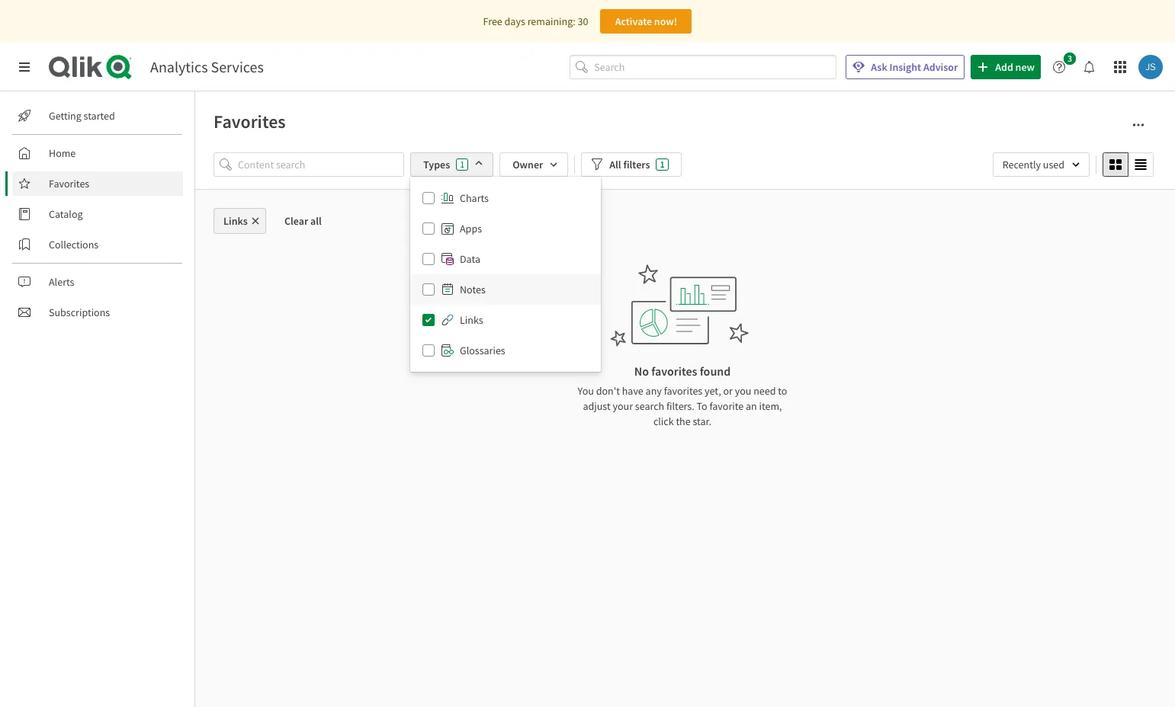 Task type: describe. For each thing, give the bounding box(es) containing it.
an
[[746, 400, 757, 413]]

3
[[1068, 53, 1072, 64]]

apps
[[460, 222, 482, 236]]

2 1 from the left
[[660, 159, 665, 170]]

insight
[[890, 60, 921, 74]]

getting
[[49, 109, 81, 123]]

notes
[[460, 283, 486, 297]]

you
[[735, 384, 751, 398]]

catalog link
[[12, 202, 183, 226]]

or
[[723, 384, 733, 398]]

activate now!
[[615, 14, 677, 28]]

add new button
[[971, 55, 1041, 79]]

Search text field
[[594, 55, 837, 80]]

to
[[697, 400, 707, 413]]

recently used
[[1003, 158, 1065, 172]]

collections
[[49, 238, 99, 252]]

item,
[[759, 400, 782, 413]]

add
[[995, 60, 1013, 74]]

links button
[[214, 208, 266, 234]]

Content search text field
[[238, 152, 404, 177]]

data
[[460, 252, 480, 266]]

clear all
[[284, 214, 322, 228]]

no
[[634, 364, 649, 379]]

need
[[754, 384, 776, 398]]

add new
[[995, 60, 1035, 74]]

jacob simon image
[[1139, 55, 1163, 79]]

30
[[578, 14, 588, 28]]

you
[[578, 384, 594, 398]]

getting started
[[49, 109, 115, 123]]

don't
[[596, 384, 620, 398]]

Recently used field
[[993, 153, 1090, 177]]

1 1 from the left
[[460, 159, 465, 170]]

analytics
[[150, 57, 208, 76]]

activate now! link
[[600, 9, 692, 34]]

owner button
[[500, 153, 568, 177]]

activate
[[615, 14, 652, 28]]

close sidebar menu image
[[18, 61, 31, 73]]

any
[[646, 384, 662, 398]]

advisor
[[923, 60, 958, 74]]

searchbar element
[[570, 55, 837, 80]]

all filters
[[610, 158, 650, 172]]

started
[[84, 109, 115, 123]]

navigation pane element
[[0, 98, 194, 331]]

to
[[778, 384, 787, 398]]

catalog
[[49, 207, 83, 221]]

analytics services element
[[150, 57, 264, 76]]

click
[[653, 415, 674, 429]]

subscriptions link
[[12, 300, 183, 325]]

types
[[423, 158, 450, 172]]

new
[[1015, 60, 1035, 74]]

home
[[49, 146, 76, 160]]



Task type: locate. For each thing, give the bounding box(es) containing it.
all
[[610, 158, 621, 172]]

the
[[676, 415, 691, 429]]

favorites down services
[[214, 110, 286, 133]]

getting started link
[[12, 104, 183, 128]]

owner
[[513, 158, 543, 172]]

all
[[310, 214, 322, 228]]

1 horizontal spatial 1
[[660, 159, 665, 170]]

remaining:
[[527, 14, 576, 28]]

0 horizontal spatial 1
[[460, 159, 465, 170]]

0 horizontal spatial links
[[223, 214, 248, 228]]

ask insight advisor
[[871, 60, 958, 74]]

your
[[613, 400, 633, 413]]

filters region
[[214, 149, 1157, 372]]

recently
[[1003, 158, 1041, 172]]

1 vertical spatial links
[[460, 313, 483, 327]]

glossaries
[[460, 344, 505, 358]]

ask insight advisor button
[[846, 55, 965, 79]]

favorites link
[[12, 172, 183, 196]]

favorites up filters.
[[664, 384, 703, 398]]

3 button
[[1047, 53, 1081, 79]]

free days remaining: 30
[[483, 14, 588, 28]]

1
[[460, 159, 465, 170], [660, 159, 665, 170]]

0 vertical spatial favorites
[[651, 364, 697, 379]]

favorites inside the favorites link
[[49, 177, 89, 191]]

links
[[223, 214, 248, 228], [460, 313, 483, 327]]

analytics services
[[150, 57, 264, 76]]

no favorites found you don't have any favorites yet, or you need to adjust your search filters. to favorite an item, click the star.
[[578, 364, 787, 429]]

now!
[[654, 14, 677, 28]]

favorites up the any
[[651, 364, 697, 379]]

favorites
[[651, 364, 697, 379], [664, 384, 703, 398]]

filters.
[[666, 400, 695, 413]]

0 horizontal spatial favorites
[[49, 177, 89, 191]]

links inside filters region
[[460, 313, 483, 327]]

search
[[635, 400, 664, 413]]

subscriptions
[[49, 306, 110, 320]]

0 vertical spatial favorites
[[214, 110, 286, 133]]

1 vertical spatial favorites
[[664, 384, 703, 398]]

charts
[[460, 191, 489, 205]]

adjust
[[583, 400, 611, 413]]

have
[[622, 384, 643, 398]]

0 vertical spatial links
[[223, 214, 248, 228]]

filters
[[623, 158, 650, 172]]

switch view group
[[1103, 153, 1154, 177]]

1 vertical spatial favorites
[[49, 177, 89, 191]]

favorite
[[710, 400, 744, 413]]

1 right types
[[460, 159, 465, 170]]

favorites
[[214, 110, 286, 133], [49, 177, 89, 191]]

clear all button
[[272, 208, 334, 234]]

used
[[1043, 158, 1065, 172]]

1 horizontal spatial favorites
[[214, 110, 286, 133]]

1 horizontal spatial links
[[460, 313, 483, 327]]

favorites up catalog
[[49, 177, 89, 191]]

star.
[[693, 415, 712, 429]]

alerts link
[[12, 270, 183, 294]]

home link
[[12, 141, 183, 165]]

collections link
[[12, 233, 183, 257]]

days
[[505, 14, 525, 28]]

clear
[[284, 214, 308, 228]]

1 right filters on the right top of page
[[660, 159, 665, 170]]

links inside 'button'
[[223, 214, 248, 228]]

free
[[483, 14, 502, 28]]

yet,
[[705, 384, 721, 398]]

links down notes
[[460, 313, 483, 327]]

more actions image
[[1132, 119, 1145, 131]]

found
[[700, 364, 731, 379]]

services
[[211, 57, 264, 76]]

ask
[[871, 60, 887, 74]]

links left clear
[[223, 214, 248, 228]]

alerts
[[49, 275, 74, 289]]



Task type: vqa. For each thing, say whether or not it's contained in the screenshot.
TYPES
yes



